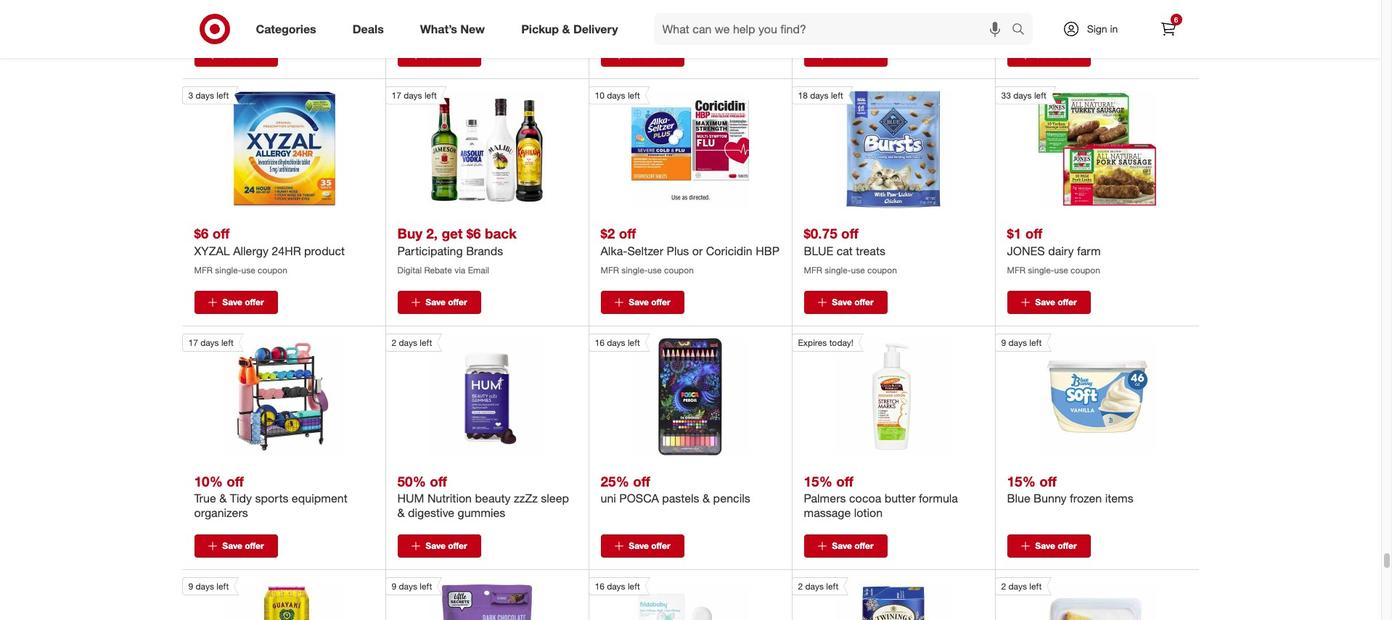 Task type: locate. For each thing, give the bounding box(es) containing it.
$2
[[601, 225, 615, 242]]

days for the right 2 days left button
[[1009, 581, 1027, 592]]

massage
[[804, 506, 851, 520]]

18 days left button
[[792, 86, 953, 208]]

save up today! at right
[[832, 297, 852, 308]]

off inside "25% off uni posca pastels & pencils"
[[633, 473, 650, 490]]

save offer for color creatives winter wonderland
[[1036, 49, 1077, 60]]

offer down go
[[245, 49, 264, 60]]

offer down the 'bunny'
[[1058, 541, 1077, 552]]

coupon down 24hr
[[258, 265, 287, 276]]

50% off hum nutrition beauty zzzz sleep & digestive gummies
[[398, 473, 569, 520]]

off inside $1 off jones dairy farm mfr single-use coupon
[[1026, 225, 1043, 242]]

days for second 16 days left button from the bottom
[[607, 337, 626, 348]]

off for $1 off jones dairy farm mfr single-use coupon
[[1026, 225, 1043, 242]]

save offer button for eggo grab & go liège-style waffles
[[194, 43, 278, 67]]

9 days left for middle 9 days left button
[[392, 581, 432, 592]]

& left pencils
[[703, 491, 710, 506]]

offer down creatives
[[1058, 49, 1077, 60]]

eggo grab & go liège-style waffles
[[194, 14, 371, 29]]

4 use from the left
[[1055, 265, 1069, 276]]

1 vertical spatial 16
[[595, 581, 605, 592]]

digital
[[398, 265, 422, 276]]

expires today!
[[798, 337, 854, 348]]

save offer down the allergy
[[222, 297, 264, 308]]

alka-
[[601, 244, 628, 258]]

1 $6 from the left
[[194, 225, 209, 242]]

offer down dairy
[[1058, 297, 1077, 308]]

save offer
[[222, 49, 264, 60], [426, 49, 467, 60], [629, 49, 671, 60], [832, 49, 874, 60], [1036, 49, 1077, 60], [222, 297, 264, 308], [426, 297, 467, 308], [629, 297, 671, 308], [832, 297, 874, 308], [1036, 297, 1077, 308], [222, 541, 264, 552], [426, 541, 467, 552], [629, 541, 671, 552], [832, 541, 874, 552], [1036, 541, 1077, 552]]

left inside 'button'
[[628, 90, 640, 101]]

save offer button down $1 off jones dairy farm mfr single-use coupon
[[1007, 291, 1091, 314]]

15% up "blue"
[[1007, 473, 1036, 490]]

2 16 days left from the top
[[595, 581, 640, 592]]

save offer down digestive
[[426, 541, 467, 552]]

off inside $6 off xyzal allergy 24hr product mfr single-use coupon
[[212, 225, 230, 242]]

2 horizontal spatial 2
[[1002, 581, 1007, 592]]

& right true
[[219, 491, 227, 506]]

coupon down plus
[[664, 265, 694, 276]]

save offer down dairy
[[1036, 297, 1077, 308]]

offer for alka-seltzer plus or coricidin hbp
[[651, 297, 671, 308]]

3 days left
[[188, 90, 229, 101]]

17 for buy 2, get $6 back
[[392, 90, 401, 101]]

coupon down treats
[[868, 265, 897, 276]]

cat
[[837, 244, 853, 258]]

15% off blue bunny frozen items
[[1007, 473, 1134, 506]]

left for 17 days left button corresponding to 10% off
[[221, 337, 234, 348]]

0 horizontal spatial 17
[[188, 337, 198, 348]]

save offer for participating brands
[[426, 297, 467, 308]]

2
[[392, 337, 397, 348], [798, 581, 803, 592], [1002, 581, 1007, 592]]

save offer button down seltzer
[[601, 291, 684, 314]]

eggo grab & go liège-style waffles button
[[194, 0, 374, 43]]

coupon down farm
[[1071, 265, 1101, 276]]

save offer button down digestive
[[398, 535, 481, 558]]

off up xyzal
[[212, 225, 230, 242]]

off up 'palmers'
[[837, 473, 854, 490]]

off inside "50% off hum nutrition beauty zzzz sleep & digestive gummies"
[[430, 473, 447, 490]]

single-
[[215, 265, 241, 276], [622, 265, 648, 276], [825, 265, 851, 276], [1028, 265, 1055, 276]]

offer down gummies
[[448, 541, 467, 552]]

0 vertical spatial 16 days left button
[[589, 334, 749, 456]]

0 vertical spatial 17
[[392, 90, 401, 101]]

frozen
[[1070, 491, 1102, 506]]

0 horizontal spatial 17 days left button
[[182, 334, 343, 456]]

use down dairy
[[1055, 265, 1069, 276]]

digestive
[[408, 506, 455, 520]]

2 coupon from the left
[[664, 265, 694, 276]]

$0.75
[[804, 225, 838, 242]]

3 single- from the left
[[825, 265, 851, 276]]

50%
[[398, 473, 426, 490]]

save down g's
[[629, 49, 649, 60]]

palmers
[[804, 491, 846, 506]]

0 horizontal spatial $6
[[194, 225, 209, 242]]

offer down organizers
[[245, 541, 264, 552]]

0 horizontal spatial 9 days left
[[188, 581, 229, 592]]

25%
[[601, 473, 629, 490]]

save down posca
[[629, 541, 649, 552]]

2 days left for the right 2 days left button
[[1002, 581, 1042, 592]]

mrs. freshley's cupcakes
[[804, 14, 935, 29]]

1 vertical spatial 17 days left
[[188, 337, 234, 348]]

days for middle 9 days left button
[[399, 581, 417, 592]]

15% inside 15% off blue bunny frozen items
[[1007, 473, 1036, 490]]

1 horizontal spatial 9 days left button
[[385, 578, 546, 621]]

single- inside $6 off xyzal allergy 24hr product mfr single-use coupon
[[215, 265, 241, 276]]

save offer button for blue bunny frozen items
[[1007, 535, 1091, 558]]

offer for participating brands
[[448, 297, 467, 308]]

single- down seltzer
[[622, 265, 648, 276]]

save offer down the what can we help you find? suggestions appear below search box
[[832, 49, 874, 60]]

2,
[[426, 225, 438, 242]]

save offer down creatives
[[1036, 49, 1077, 60]]

offer down via
[[448, 297, 467, 308]]

18
[[798, 90, 808, 101]]

off up jones
[[1026, 225, 1043, 242]]

off for $2 off alka-seltzer plus or coricidin hbp mfr single-use coupon
[[619, 225, 636, 242]]

product
[[304, 244, 345, 258]]

1 mfr from the left
[[194, 265, 213, 276]]

save offer for eggo grab & go liège-style waffles
[[222, 49, 264, 60]]

$6
[[194, 225, 209, 242], [467, 225, 481, 242]]

save offer down organizers
[[222, 541, 264, 552]]

save offer down the 'bunny'
[[1036, 541, 1077, 552]]

save offer button for color creatives winter wonderland
[[1007, 43, 1091, 67]]

save offer button for true & tidy sports equipment organizers
[[194, 535, 278, 558]]

pickup & delivery link
[[509, 13, 636, 45]]

2 horizontal spatial 9
[[1002, 337, 1007, 348]]

save offer button down the freshley's
[[804, 43, 888, 67]]

save offer down lotion
[[832, 541, 874, 552]]

2 single- from the left
[[622, 265, 648, 276]]

mfr down jones
[[1007, 265, 1026, 276]]

off for $0.75 off blue cat treats mfr single-use coupon
[[842, 225, 859, 242]]

4 single- from the left
[[1028, 265, 1055, 276]]

save down the 'bunny'
[[1036, 541, 1056, 552]]

offer down the what's new link
[[448, 49, 467, 60]]

save offer for hum nutrition beauty zzzz sleep & digestive gummies
[[426, 541, 467, 552]]

2 horizontal spatial 9 days left
[[1002, 337, 1042, 348]]

off inside $0.75 off blue cat treats mfr single-use coupon
[[842, 225, 859, 242]]

what's new
[[420, 21, 485, 36]]

17 days left button for buy 2, get $6 back
[[385, 86, 546, 208]]

save offer down posca
[[629, 541, 671, 552]]

mfr down alka-
[[601, 265, 619, 276]]

& left go
[[251, 14, 259, 29]]

items
[[1106, 491, 1134, 506]]

coupon
[[258, 265, 287, 276], [664, 265, 694, 276], [868, 265, 897, 276], [1071, 265, 1101, 276]]

coupon inside $1 off jones dairy farm mfr single-use coupon
[[1071, 265, 1101, 276]]

off up nutrition
[[430, 473, 447, 490]]

0 horizontal spatial 2 days left button
[[385, 334, 546, 456]]

save offer down rebate
[[426, 297, 467, 308]]

uni
[[601, 491, 616, 506]]

off up the 'bunny'
[[1040, 473, 1057, 490]]

save offer button up today! at right
[[804, 291, 888, 314]]

mfr inside $6 off xyzal allergy 24hr product mfr single-use coupon
[[194, 265, 213, 276]]

off for 50% off hum nutrition beauty zzzz sleep & digestive gummies
[[430, 473, 447, 490]]

offer for palmers cocoa butter formula massage lotion
[[855, 541, 874, 552]]

15%
[[804, 473, 833, 490], [1007, 473, 1036, 490]]

days inside '33 days left' button
[[1014, 90, 1032, 101]]

offer for eggo grab & go liège-style waffles
[[245, 49, 264, 60]]

16 days left
[[595, 337, 640, 348], [595, 581, 640, 592]]

25% off uni posca pastels & pencils
[[601, 473, 751, 506]]

offer down pastels
[[651, 541, 671, 552]]

single- inside $0.75 off blue cat treats mfr single-use coupon
[[825, 265, 851, 276]]

off inside 15% off blue bunny frozen items
[[1040, 473, 1057, 490]]

save offer for xyzal allergy 24hr product
[[222, 297, 264, 308]]

color
[[1007, 14, 1036, 29]]

4 coupon from the left
[[1071, 265, 1101, 276]]

off
[[212, 225, 230, 242], [619, 225, 636, 242], [842, 225, 859, 242], [1026, 225, 1043, 242], [227, 473, 244, 490], [430, 473, 447, 490], [633, 473, 650, 490], [837, 473, 854, 490], [1040, 473, 1057, 490]]

gummies
[[458, 506, 506, 520]]

1 horizontal spatial 17 days left
[[392, 90, 437, 101]]

off up cat
[[842, 225, 859, 242]]

save for true & tidy sports equipment organizers
[[222, 541, 242, 552]]

17
[[392, 90, 401, 101], [188, 337, 198, 348]]

& inside 10% off true & tidy sports equipment organizers
[[219, 491, 227, 506]]

0 horizontal spatial 15%
[[804, 473, 833, 490]]

save offer down g's
[[629, 49, 671, 60]]

offer down lotion
[[855, 541, 874, 552]]

1 vertical spatial 16 days left
[[595, 581, 640, 592]]

categories link
[[244, 13, 335, 45]]

save offer for sheila g's crunchy cookies
[[629, 49, 671, 60]]

2 use from the left
[[648, 265, 662, 276]]

9
[[1002, 337, 1007, 348], [188, 581, 193, 592], [392, 581, 397, 592]]

blue
[[1007, 491, 1031, 506]]

eggo
[[194, 14, 221, 29]]

equipment
[[292, 491, 348, 506]]

save offer button down organizers
[[194, 535, 278, 558]]

mrs. freshley's cupcakes button
[[804, 0, 984, 43]]

save down organizers
[[222, 541, 242, 552]]

2 horizontal spatial 2 days left button
[[995, 578, 1156, 621]]

1 vertical spatial 16 days left button
[[589, 578, 749, 621]]

1 use from the left
[[241, 265, 255, 276]]

off inside 10% off true & tidy sports equipment organizers
[[227, 473, 244, 490]]

save offer for jones dairy farm
[[1036, 297, 1077, 308]]

2 days left button
[[385, 334, 546, 456], [792, 578, 953, 621], [995, 578, 1156, 621]]

off right $2
[[619, 225, 636, 242]]

24hr
[[272, 244, 301, 258]]

1 horizontal spatial $6
[[467, 225, 481, 242]]

0 horizontal spatial 2
[[392, 337, 397, 348]]

offer for xyzal allergy 24hr product
[[245, 297, 264, 308]]

single- down cat
[[825, 265, 851, 276]]

save offer button down creatives
[[1007, 43, 1091, 67]]

15% up 'palmers'
[[804, 473, 833, 490]]

use inside $0.75 off blue cat treats mfr single-use coupon
[[851, 265, 865, 276]]

save offer button down rebate
[[398, 291, 481, 314]]

use down the allergy
[[241, 265, 255, 276]]

2 16 from the top
[[595, 581, 605, 592]]

0 horizontal spatial 9 days left button
[[182, 578, 343, 621]]

days inside the 10 days left 'button'
[[607, 90, 626, 101]]

save for hum nutrition beauty zzzz sleep & digestive gummies
[[426, 541, 446, 552]]

deals
[[353, 21, 384, 36]]

3 use from the left
[[851, 265, 865, 276]]

sign
[[1087, 23, 1108, 35]]

2 days left
[[392, 337, 432, 348], [798, 581, 839, 592], [1002, 581, 1042, 592]]

save down "massage" on the bottom right of the page
[[832, 541, 852, 552]]

save offer button down g's
[[601, 43, 684, 67]]

2 for the right 2 days left button
[[1002, 581, 1007, 592]]

$1
[[1007, 225, 1022, 242]]

1 15% from the left
[[804, 473, 833, 490]]

use down treats
[[851, 265, 865, 276]]

6
[[1175, 15, 1179, 24]]

1 16 from the top
[[595, 337, 605, 348]]

0 vertical spatial 16 days left
[[595, 337, 640, 348]]

save offer button down posca
[[601, 535, 684, 558]]

1 horizontal spatial 15%
[[1007, 473, 1036, 490]]

0 vertical spatial 17 days left
[[392, 90, 437, 101]]

save
[[222, 49, 242, 60], [426, 49, 446, 60], [629, 49, 649, 60], [832, 49, 852, 60], [1036, 49, 1056, 60], [222, 297, 242, 308], [426, 297, 446, 308], [629, 297, 649, 308], [832, 297, 852, 308], [1036, 297, 1056, 308], [222, 541, 242, 552], [426, 541, 446, 552], [629, 541, 649, 552], [832, 541, 852, 552], [1036, 541, 1056, 552]]

1 horizontal spatial 2
[[798, 581, 803, 592]]

single- inside $1 off jones dairy farm mfr single-use coupon
[[1028, 265, 1055, 276]]

save down 'what's'
[[426, 49, 446, 60]]

back
[[485, 225, 517, 242]]

use down seltzer
[[648, 265, 662, 276]]

off inside 15% off palmers cocoa butter formula massage lotion
[[837, 473, 854, 490]]

save offer up today! at right
[[832, 297, 874, 308]]

0 horizontal spatial 2 days left
[[392, 337, 432, 348]]

9 days left button
[[995, 334, 1156, 456], [182, 578, 343, 621], [385, 578, 546, 621]]

offer down the allergy
[[245, 297, 264, 308]]

off inside the $2 off alka-seltzer plus or coricidin hbp mfr single-use coupon
[[619, 225, 636, 242]]

save down the allergy
[[222, 297, 242, 308]]

left for 3 days left button
[[217, 90, 229, 101]]

off up posca
[[633, 473, 650, 490]]

save offer button for mrs. freshley's cupcakes
[[804, 43, 888, 67]]

2 horizontal spatial 2 days left
[[1002, 581, 1042, 592]]

save for blue cat treats
[[832, 297, 852, 308]]

$6 inside $6 off xyzal allergy 24hr product mfr single-use coupon
[[194, 225, 209, 242]]

1 horizontal spatial 2 days left
[[798, 581, 839, 592]]

2 15% from the left
[[1007, 473, 1036, 490]]

15% for 15% off blue bunny frozen items
[[1007, 473, 1036, 490]]

off up the tidy
[[227, 473, 244, 490]]

wonderland
[[1126, 14, 1187, 29]]

1 vertical spatial 17
[[188, 337, 198, 348]]

save offer button down grab
[[194, 43, 278, 67]]

save offer button down the allergy
[[194, 291, 278, 314]]

offer down the sheila g's crunchy cookies
[[651, 49, 671, 60]]

1 horizontal spatial 9 days left
[[392, 581, 432, 592]]

offer down treats
[[855, 297, 874, 308]]

save down the what can we help you find? suggestions appear below search box
[[832, 49, 852, 60]]

buy 2, get $6 back participating brands digital rebate via email
[[398, 225, 517, 276]]

single- inside the $2 off alka-seltzer plus or coricidin hbp mfr single-use coupon
[[622, 265, 648, 276]]

save for sheila g's crunchy cookies
[[629, 49, 649, 60]]

left for leftmost 2 days left button
[[420, 337, 432, 348]]

save offer button down "massage" on the bottom right of the page
[[804, 535, 888, 558]]

2 16 days left button from the top
[[589, 578, 749, 621]]

9 days left
[[1002, 337, 1042, 348], [188, 581, 229, 592], [392, 581, 432, 592]]

& inside "25% off uni posca pastels & pencils"
[[703, 491, 710, 506]]

save down grab
[[222, 49, 242, 60]]

days inside 3 days left button
[[196, 90, 214, 101]]

save for alka-seltzer plus or coricidin hbp
[[629, 297, 649, 308]]

search
[[1005, 23, 1040, 37]]

mfr down xyzal
[[194, 265, 213, 276]]

1 horizontal spatial 17 days left button
[[385, 86, 546, 208]]

& inside "50% off hum nutrition beauty zzzz sleep & digestive gummies"
[[398, 506, 405, 520]]

0 vertical spatial 17 days left button
[[385, 86, 546, 208]]

coupon inside the $2 off alka-seltzer plus or coricidin hbp mfr single-use coupon
[[664, 265, 694, 276]]

1 horizontal spatial 2 days left button
[[792, 578, 953, 621]]

0 horizontal spatial 17 days left
[[188, 337, 234, 348]]

save for eggo grab & go liège-style waffles
[[222, 49, 242, 60]]

15% inside 15% off palmers cocoa butter formula massage lotion
[[804, 473, 833, 490]]

mfr inside $0.75 off blue cat treats mfr single-use coupon
[[804, 265, 823, 276]]

16 for second 16 days left button from the bottom
[[595, 337, 605, 348]]

save offer down seltzer
[[629, 297, 671, 308]]

& inside button
[[251, 14, 259, 29]]

save down "search" button
[[1036, 49, 1056, 60]]

expires
[[798, 337, 827, 348]]

new
[[461, 21, 485, 36]]

save offer button down the 'bunny'
[[1007, 535, 1091, 558]]

save for uni posca pastels & pencils
[[629, 541, 649, 552]]

save down seltzer
[[629, 297, 649, 308]]

categories
[[256, 21, 316, 36]]

g's
[[636, 14, 654, 29]]

participating
[[398, 244, 463, 258]]

days for the 10 days left 'button'
[[607, 90, 626, 101]]

pencils
[[713, 491, 751, 506]]

0 vertical spatial 16
[[595, 337, 605, 348]]

3 coupon from the left
[[868, 265, 897, 276]]

save offer button for hum nutrition beauty zzzz sleep & digestive gummies
[[398, 535, 481, 558]]

1 vertical spatial 17 days left button
[[182, 334, 343, 456]]

off for 15% off blue bunny frozen items
[[1040, 473, 1057, 490]]

grab
[[225, 14, 248, 29]]

offer
[[245, 49, 264, 60], [448, 49, 467, 60], [651, 49, 671, 60], [855, 49, 874, 60], [1058, 49, 1077, 60], [245, 297, 264, 308], [448, 297, 467, 308], [651, 297, 671, 308], [855, 297, 874, 308], [1058, 297, 1077, 308], [245, 541, 264, 552], [448, 541, 467, 552], [651, 541, 671, 552], [855, 541, 874, 552], [1058, 541, 1077, 552]]

3 mfr from the left
[[804, 265, 823, 276]]

save offer down grab
[[222, 49, 264, 60]]

mfr down blue
[[804, 265, 823, 276]]

17 days left button
[[385, 86, 546, 208], [182, 334, 343, 456]]

10 days left button
[[589, 86, 749, 208]]

save down rebate
[[426, 297, 446, 308]]

2 $6 from the left
[[467, 225, 481, 242]]

save for blue bunny frozen items
[[1036, 541, 1056, 552]]

$6 up brands
[[467, 225, 481, 242]]

days inside 18 days left button
[[810, 90, 829, 101]]

off for $6 off xyzal allergy 24hr product mfr single-use coupon
[[212, 225, 230, 242]]

save down digestive
[[426, 541, 446, 552]]

via
[[455, 265, 466, 276]]

4 mfr from the left
[[1007, 265, 1026, 276]]

1 horizontal spatial 17
[[392, 90, 401, 101]]

save down $1 off jones dairy farm mfr single-use coupon
[[1036, 297, 1056, 308]]

& left digestive
[[398, 506, 405, 520]]

offer down seltzer
[[651, 297, 671, 308]]

jones
[[1007, 244, 1045, 258]]

1 single- from the left
[[215, 265, 241, 276]]

coupon inside $6 off xyzal allergy 24hr product mfr single-use coupon
[[258, 265, 287, 276]]

offer down mrs. freshley's cupcakes
[[855, 49, 874, 60]]

$6 up xyzal
[[194, 225, 209, 242]]

what's new link
[[408, 13, 503, 45]]

& right the pickup
[[562, 21, 570, 36]]

offer for blue cat treats
[[855, 297, 874, 308]]

save for xyzal allergy 24hr product
[[222, 297, 242, 308]]

left for 2 days left button to the middle
[[826, 581, 839, 592]]

9 days left for 9 days left button to the right
[[1002, 337, 1042, 348]]

1 coupon from the left
[[258, 265, 287, 276]]

single- down jones
[[1028, 265, 1055, 276]]

2 mfr from the left
[[601, 265, 619, 276]]

single- down xyzal
[[215, 265, 241, 276]]



Task type: vqa. For each thing, say whether or not it's contained in the screenshot.


Task type: describe. For each thing, give the bounding box(es) containing it.
days for 2 days left button to the middle
[[806, 581, 824, 592]]

hum
[[398, 491, 424, 506]]

mfr inside the $2 off alka-seltzer plus or coricidin hbp mfr single-use coupon
[[601, 265, 619, 276]]

save for participating brands
[[426, 297, 446, 308]]

days for 9 days left button to the left
[[196, 581, 214, 592]]

get
[[442, 225, 463, 242]]

days for leftmost 2 days left button
[[399, 337, 417, 348]]

left for middle 9 days left button
[[420, 581, 432, 592]]

2 for 2 days left button to the middle
[[798, 581, 803, 592]]

mfr inside $1 off jones dairy farm mfr single-use coupon
[[1007, 265, 1026, 276]]

pastels
[[662, 491, 700, 506]]

save offer button for alka-seltzer plus or coricidin hbp
[[601, 291, 684, 314]]

dairy
[[1049, 244, 1074, 258]]

17 for 10% off
[[188, 337, 198, 348]]

10 days left
[[595, 90, 640, 101]]

15% off palmers cocoa butter formula massage lotion
[[804, 473, 958, 520]]

jeni's
[[398, 14, 428, 29]]

off for 15% off palmers cocoa butter formula massage lotion
[[837, 473, 854, 490]]

sheila
[[601, 14, 633, 29]]

save for color creatives winter wonderland
[[1036, 49, 1056, 60]]

freshley's
[[830, 14, 882, 29]]

offer for color creatives winter wonderland
[[1058, 49, 1077, 60]]

coricidin
[[706, 244, 753, 258]]

offer for jones dairy farm
[[1058, 297, 1077, 308]]

2 for leftmost 2 days left button
[[392, 337, 397, 348]]

sports
[[255, 491, 289, 506]]

offer for true & tidy sports equipment organizers
[[245, 541, 264, 552]]

left for the right 2 days left button
[[1030, 581, 1042, 592]]

33 days left button
[[995, 86, 1156, 208]]

offer for mrs. freshley's cupcakes
[[855, 49, 874, 60]]

left for second 16 days left button from the top of the page
[[628, 581, 640, 592]]

left for '33 days left' button
[[1035, 90, 1047, 101]]

save offer for blue bunny frozen items
[[1036, 541, 1077, 552]]

cookies
[[702, 14, 742, 29]]

save offer for blue cat treats
[[832, 297, 874, 308]]

tidy
[[230, 491, 252, 506]]

save offer button for participating brands
[[398, 291, 481, 314]]

sleep
[[541, 491, 569, 506]]

use inside $6 off xyzal allergy 24hr product mfr single-use coupon
[[241, 265, 255, 276]]

farm
[[1078, 244, 1101, 258]]

or
[[693, 244, 703, 258]]

offer for uni posca pastels & pencils
[[651, 541, 671, 552]]

lotion
[[854, 506, 883, 520]]

save offer for uni posca pastels & pencils
[[629, 541, 671, 552]]

10% off true & tidy sports equipment organizers
[[194, 473, 348, 520]]

save offer button for xyzal allergy 24hr product
[[194, 291, 278, 314]]

today!
[[830, 337, 854, 348]]

cream
[[449, 14, 482, 29]]

left for second 16 days left button from the bottom
[[628, 337, 640, 348]]

15% for 15% off palmers cocoa butter formula massage lotion
[[804, 473, 833, 490]]

left for 9 days left button to the right
[[1030, 337, 1042, 348]]

true
[[194, 491, 216, 506]]

posca
[[620, 491, 659, 506]]

sheila g's crunchy cookies button
[[601, 0, 780, 43]]

1 horizontal spatial 9
[[392, 581, 397, 592]]

save for mrs. freshley's cupcakes
[[832, 49, 852, 60]]

save offer button for sheila g's crunchy cookies
[[601, 43, 684, 67]]

xyzal
[[194, 244, 230, 258]]

What can we help you find? suggestions appear below search field
[[654, 13, 1015, 45]]

save for palmers cocoa butter formula massage lotion
[[832, 541, 852, 552]]

17 days left for 10% off
[[188, 337, 234, 348]]

10
[[595, 90, 605, 101]]

days for '33 days left' button
[[1014, 90, 1032, 101]]

$2 off alka-seltzer plus or coricidin hbp mfr single-use coupon
[[601, 225, 780, 276]]

offer for blue bunny frozen items
[[1058, 541, 1077, 552]]

rebate
[[424, 265, 452, 276]]

33 days left
[[1002, 90, 1047, 101]]

save offer for palmers cocoa butter formula massage lotion
[[832, 541, 874, 552]]

cupcakes
[[885, 14, 935, 29]]

10%
[[194, 473, 223, 490]]

days for 17 days left button corresponding to 10% off
[[201, 337, 219, 348]]

jeni's ice cream button
[[398, 0, 577, 43]]

save offer for mrs. freshley's cupcakes
[[832, 49, 874, 60]]

2 days left for 2 days left button to the middle
[[798, 581, 839, 592]]

winter
[[1091, 14, 1123, 29]]

jeni's ice cream
[[398, 14, 482, 29]]

9 days left for 9 days left button to the left
[[188, 581, 229, 592]]

expires today! button
[[792, 334, 953, 456]]

email
[[468, 265, 489, 276]]

hbp
[[756, 244, 780, 258]]

$0.75 off blue cat treats mfr single-use coupon
[[804, 225, 897, 276]]

beauty
[[475, 491, 511, 506]]

plus
[[667, 244, 689, 258]]

days for 18 days left button
[[810, 90, 829, 101]]

3
[[188, 90, 193, 101]]

offer for sheila g's crunchy cookies
[[651, 49, 671, 60]]

save offer button for blue cat treats
[[804, 291, 888, 314]]

liège-
[[278, 14, 308, 29]]

save offer for true & tidy sports equipment organizers
[[222, 541, 264, 552]]

sheila g's crunchy cookies
[[601, 14, 742, 29]]

33
[[1002, 90, 1011, 101]]

save offer button for jones dairy farm
[[1007, 291, 1091, 314]]

2 days left for leftmost 2 days left button
[[392, 337, 432, 348]]

days for second 16 days left button from the top of the page
[[607, 581, 626, 592]]

save for jones dairy farm
[[1036, 297, 1056, 308]]

what's
[[420, 21, 457, 36]]

save offer button for uni posca pastels & pencils
[[601, 535, 684, 558]]

1 16 days left button from the top
[[589, 334, 749, 456]]

off for 10% off true & tidy sports equipment organizers
[[227, 473, 244, 490]]

cocoa
[[850, 491, 882, 506]]

16 for second 16 days left button from the top of the page
[[595, 581, 605, 592]]

days for 9 days left button to the right
[[1009, 337, 1027, 348]]

delivery
[[574, 21, 618, 36]]

allergy
[[233, 244, 269, 258]]

days for 3 days left button
[[196, 90, 214, 101]]

3 days left button
[[182, 86, 343, 208]]

formula
[[919, 491, 958, 506]]

waffles
[[335, 14, 371, 29]]

pickup
[[521, 21, 559, 36]]

creatives
[[1039, 14, 1088, 29]]

save offer down what's new
[[426, 49, 467, 60]]

6 link
[[1153, 13, 1185, 45]]

seltzer
[[628, 244, 664, 258]]

offer for hum nutrition beauty zzzz sleep & digestive gummies
[[448, 541, 467, 552]]

go
[[262, 14, 275, 29]]

brands
[[466, 244, 503, 258]]

treats
[[856, 244, 886, 258]]

nutrition
[[428, 491, 472, 506]]

save offer button for palmers cocoa butter formula massage lotion
[[804, 535, 888, 558]]

coupon inside $0.75 off blue cat treats mfr single-use coupon
[[868, 265, 897, 276]]

18 days left
[[798, 90, 844, 101]]

use inside $1 off jones dairy farm mfr single-use coupon
[[1055, 265, 1069, 276]]

1 16 days left from the top
[[595, 337, 640, 348]]

left for 9 days left button to the left
[[217, 581, 229, 592]]

left for 18 days left button
[[831, 90, 844, 101]]

sign in link
[[1050, 13, 1141, 45]]

0 horizontal spatial 9
[[188, 581, 193, 592]]

use inside the $2 off alka-seltzer plus or coricidin hbp mfr single-use coupon
[[648, 265, 662, 276]]

$6 off xyzal allergy 24hr product mfr single-use coupon
[[194, 225, 345, 276]]

left for 17 days left button for buy 2, get $6 back
[[425, 90, 437, 101]]

17 days left for buy 2, get $6 back
[[392, 90, 437, 101]]

2 horizontal spatial 9 days left button
[[995, 334, 1156, 456]]

style
[[308, 14, 332, 29]]

search button
[[1005, 13, 1040, 48]]

mrs.
[[804, 14, 827, 29]]

color creatives winter wonderland
[[1007, 14, 1187, 29]]

save offer button down 'what's'
[[398, 43, 481, 67]]

$1 off jones dairy farm mfr single-use coupon
[[1007, 225, 1101, 276]]

left for the 10 days left 'button'
[[628, 90, 640, 101]]

crunchy
[[657, 14, 698, 29]]

$6 inside buy 2, get $6 back participating brands digital rebate via email
[[467, 225, 481, 242]]

days for 17 days left button for buy 2, get $6 back
[[404, 90, 422, 101]]

off for 25% off uni posca pastels & pencils
[[633, 473, 650, 490]]



